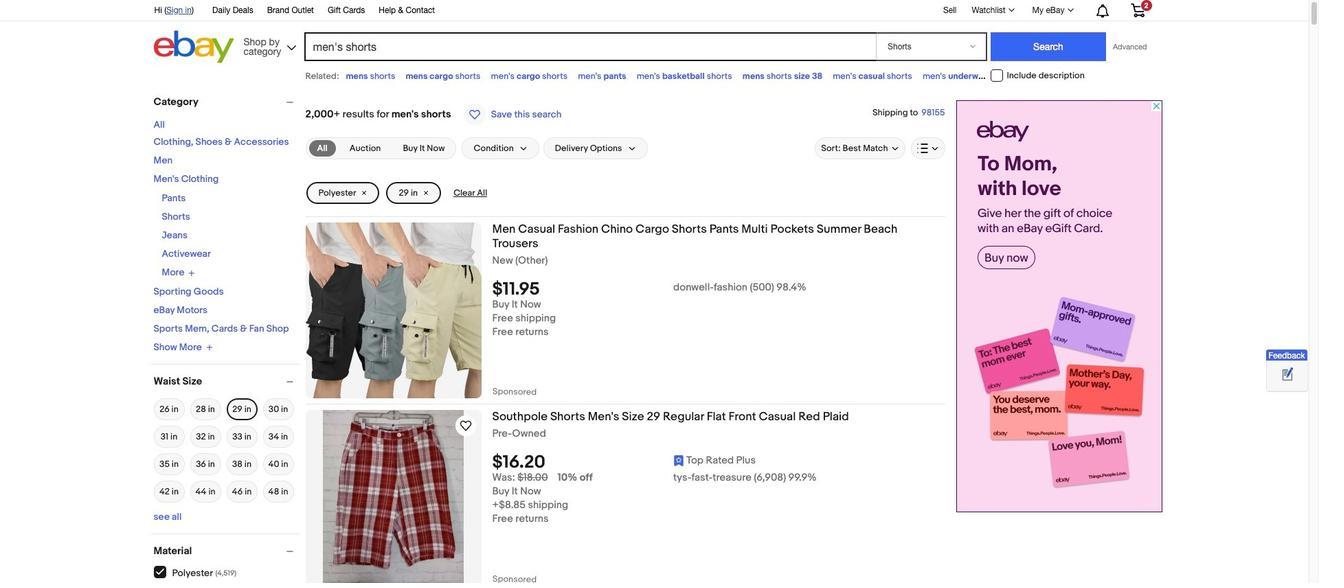 Task type: describe. For each thing, give the bounding box(es) containing it.
watchlist image
[[1009, 8, 1015, 12]]

Search for anything text field
[[306, 34, 873, 60]]

my ebay image
[[1068, 8, 1074, 12]]

listing options selector. list view selected. image
[[917, 143, 939, 154]]

All selected text field
[[317, 142, 328, 155]]

southpole shorts men's size 29 regular flat front casual red plaid image
[[323, 410, 464, 583]]

men casual fashion chino cargo shorts pants multi pockets summer beach trousers image
[[305, 223, 481, 399]]

advertisement element
[[956, 100, 1162, 513]]



Task type: locate. For each thing, give the bounding box(es) containing it.
2 heading from the top
[[492, 410, 849, 424]]

banner
[[147, 0, 1156, 67]]

1 heading from the top
[[492, 223, 898, 251]]

None text field
[[485, 385, 537, 420], [492, 472, 548, 485], [485, 572, 537, 583], [485, 385, 537, 420], [492, 472, 548, 485], [485, 572, 537, 583]]

None submit
[[991, 32, 1106, 61]]

account navigation
[[147, 0, 1156, 21]]

0 vertical spatial heading
[[492, 223, 898, 251]]

save this search men's shorts search image
[[464, 104, 486, 126]]

heading
[[492, 223, 898, 251], [492, 410, 849, 424]]

main content
[[305, 89, 945, 583]]

1 vertical spatial heading
[[492, 410, 849, 424]]



Task type: vqa. For each thing, say whether or not it's contained in the screenshot.
additional categories element
no



